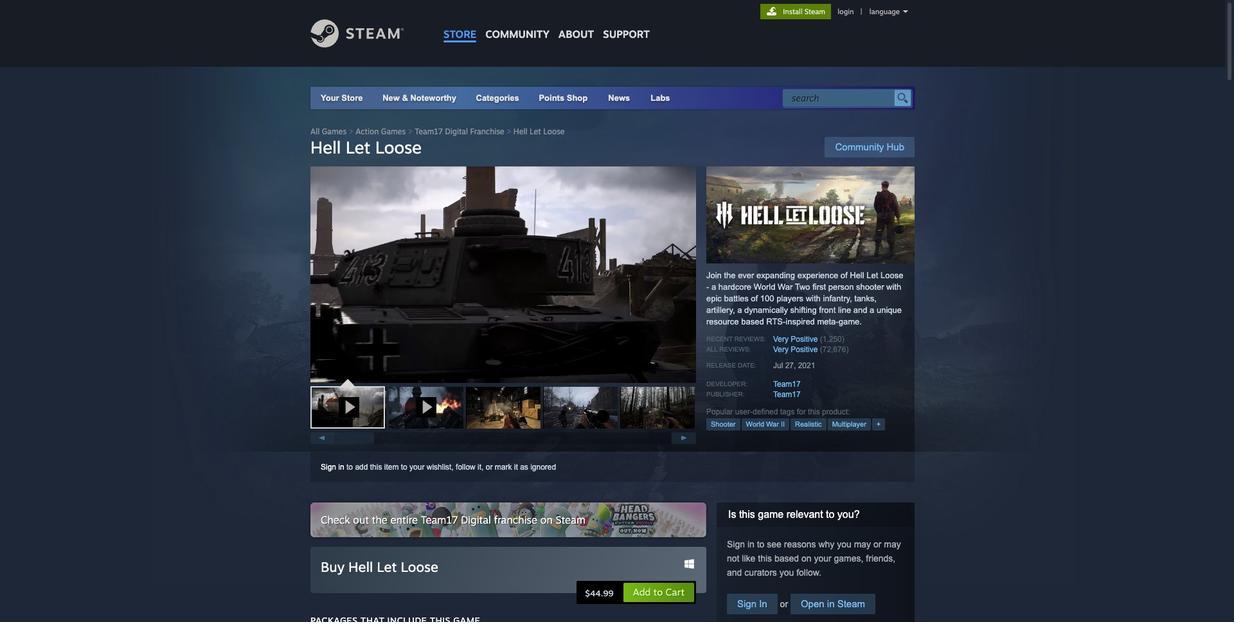Task type: describe. For each thing, give the bounding box(es) containing it.
franchise
[[470, 127, 505, 136]]

hell let loose
[[311, 137, 422, 158]]

1 vertical spatial with
[[806, 294, 821, 304]]

battles
[[724, 294, 749, 304]]

link to the steam homepage image
[[311, 19, 424, 48]]

as
[[520, 463, 528, 472]]

recent
[[707, 336, 733, 343]]

release
[[707, 362, 736, 369]]

community hub
[[836, 141, 905, 152]]

loose inside the join the ever expanding experience of hell let loose - a hardcore world war two first person shooter with epic battles of 100 players with infantry, tanks, artillery, a dynamically shifting front line and a unique resource based rts-inspired meta-game.
[[881, 271, 904, 280]]

action games link
[[356, 127, 406, 136]]

check out the entire team17 digital franchise on steam link
[[311, 503, 707, 538]]

ever
[[738, 271, 755, 280]]

(72,676)
[[820, 345, 849, 354]]

noteworthy
[[411, 93, 457, 103]]

0 horizontal spatial your
[[410, 463, 425, 472]]

positive for (72,676)
[[791, 345, 818, 354]]

1 horizontal spatial you
[[837, 540, 852, 550]]

first
[[813, 282, 826, 292]]

all games > action games > team17 digital franchise > hell let loose
[[311, 127, 565, 136]]

unique
[[877, 305, 902, 315]]

$44.99
[[586, 588, 614, 599]]

100
[[761, 294, 775, 304]]

let down the entire
[[377, 559, 397, 576]]

team17 link for developer:
[[774, 380, 801, 389]]

the inside the join the ever expanding experience of hell let loose - a hardcore world war two first person shooter with epic battles of 100 players with infantry, tanks, artillery, a dynamically shifting front line and a unique resource based rts-inspired meta-game.
[[724, 271, 736, 280]]

account menu navigation
[[761, 4, 915, 19]]

sign in to see reasons why you may or may not like this based on your games, friends, and curators you follow.
[[727, 540, 901, 578]]

sign in
[[738, 599, 768, 610]]

0 horizontal spatial of
[[751, 294, 758, 304]]

add
[[633, 586, 651, 599]]

hell right the franchise
[[514, 127, 528, 136]]

1 vertical spatial world
[[746, 421, 765, 428]]

rts-
[[767, 317, 786, 327]]

add to cart link
[[623, 583, 695, 603]]

multiplayer link
[[828, 419, 871, 431]]

all games link
[[311, 127, 347, 136]]

to inside sign in to see reasons why you may or may not like this based on your games, friends, and curators you follow.
[[757, 540, 765, 550]]

in for sign in to see reasons why you may or may not like this based on your games, friends, and curators you follow.
[[748, 540, 755, 550]]

0 vertical spatial on
[[541, 514, 553, 527]]

1 vertical spatial digital
[[461, 514, 491, 527]]

sign for sign in to add this item to your wishlist, follow it, or mark it as ignored
[[321, 463, 336, 472]]

follow.
[[797, 568, 822, 578]]

let inside the join the ever expanding experience of hell let loose - a hardcore world war two first person shooter with epic battles of 100 players with infantry, tanks, artillery, a dynamically shifting front line and a unique resource based rts-inspired meta-game.
[[867, 271, 879, 280]]

community hub link
[[825, 137, 915, 158]]

to left you?
[[826, 509, 835, 520]]

login
[[838, 7, 854, 16]]

|
[[861, 7, 863, 16]]

shop
[[567, 93, 588, 103]]

person
[[829, 282, 854, 292]]

relevant
[[787, 509, 824, 520]]

support link
[[599, 0, 655, 44]]

2 may from the left
[[884, 540, 901, 550]]

1 may from the left
[[854, 540, 871, 550]]

is this game relevant to you?
[[729, 509, 860, 520]]

very positive (1,250)
[[774, 335, 845, 344]]

tanks,
[[855, 294, 877, 304]]

friends,
[[866, 554, 896, 564]]

steam inside account menu navigation
[[805, 7, 826, 16]]

item
[[384, 463, 399, 472]]

this inside sign in to see reasons why you may or may not like this based on your games, friends, and curators you follow.
[[758, 554, 772, 564]]

in for sign in to add this item to your wishlist, follow it, or mark it as ignored
[[338, 463, 345, 472]]

sign in to add this item to your wishlist, follow it, or mark it as ignored
[[321, 463, 556, 472]]

1 horizontal spatial a
[[738, 305, 742, 315]]

open in steam
[[801, 599, 866, 610]]

store
[[342, 93, 363, 103]]

popular
[[707, 408, 733, 417]]

games,
[[834, 554, 864, 564]]

hell let loose link
[[514, 127, 565, 136]]

meta-
[[818, 317, 839, 327]]

ignored
[[531, 463, 556, 472]]

shifting
[[791, 305, 817, 315]]

hell down all games link
[[311, 137, 341, 158]]

labs link
[[641, 87, 681, 109]]

team17 link for publisher:
[[774, 390, 801, 399]]

(1,250)
[[820, 335, 845, 344]]

points shop link
[[529, 87, 598, 109]]

2 horizontal spatial steam
[[838, 599, 866, 610]]

world war ii link
[[742, 419, 790, 431]]

login link
[[836, 7, 857, 16]]

to right item on the left of the page
[[401, 463, 408, 472]]

your store link
[[321, 93, 363, 103]]

experience
[[798, 271, 839, 280]]

on inside sign in to see reasons why you may or may not like this based on your games, friends, and curators you follow.
[[802, 554, 812, 564]]

shooter
[[857, 282, 885, 292]]

add
[[355, 463, 368, 472]]

let down action
[[346, 137, 371, 158]]

based inside the join the ever expanding experience of hell let loose - a hardcore world war two first person shooter with epic battles of 100 players with infantry, tanks, artillery, a dynamically shifting front line and a unique resource based rts-inspired meta-game.
[[742, 317, 764, 327]]

1 vertical spatial you
[[780, 568, 794, 578]]

store
[[444, 28, 477, 41]]

all reviews:
[[707, 346, 751, 353]]

very positive (72,676)
[[774, 345, 849, 354]]

mark
[[495, 463, 512, 472]]

ii
[[781, 421, 785, 428]]

3 > from the left
[[507, 127, 511, 136]]

recent reviews:
[[707, 336, 766, 343]]

team17 up tags
[[774, 390, 801, 399]]

and inside sign in to see reasons why you may or may not like this based on your games, friends, and curators you follow.
[[727, 568, 742, 578]]

open in steam link
[[791, 594, 876, 615]]

realistic
[[796, 421, 822, 428]]

follow
[[456, 463, 476, 472]]

game
[[758, 509, 784, 520]]

see
[[767, 540, 782, 550]]

loose down the entire
[[401, 559, 438, 576]]

search search field
[[792, 90, 892, 107]]

jul
[[774, 361, 784, 370]]

out
[[353, 514, 369, 527]]

team17 down 27,
[[774, 380, 801, 389]]

sign in link
[[727, 594, 778, 615]]

it,
[[478, 463, 484, 472]]



Task type: locate. For each thing, give the bounding box(es) containing it.
1 horizontal spatial with
[[887, 282, 902, 292]]

2 > from the left
[[408, 127, 413, 136]]

sign for sign in
[[738, 599, 757, 610]]

1 positive from the top
[[791, 335, 818, 344]]

date:
[[738, 362, 757, 369]]

reviews: for very positive (1,250)
[[735, 336, 766, 343]]

or right in
[[778, 599, 791, 610]]

publisher:
[[707, 391, 745, 398]]

based
[[742, 317, 764, 327], [775, 554, 799, 564]]

check
[[321, 514, 350, 527]]

sign inside sign in link
[[738, 599, 757, 610]]

two
[[795, 282, 811, 292]]

reviews: down recent reviews:
[[720, 346, 751, 353]]

or
[[486, 463, 493, 472], [874, 540, 882, 550], [778, 599, 791, 610]]

0 vertical spatial of
[[841, 271, 848, 280]]

digital
[[445, 127, 468, 136], [461, 514, 491, 527]]

players
[[777, 294, 804, 304]]

release date:
[[707, 362, 757, 369]]

sign inside sign in to see reasons why you may or may not like this based on your games, friends, and curators you follow.
[[727, 540, 745, 550]]

1 vertical spatial and
[[727, 568, 742, 578]]

franchise
[[494, 514, 538, 527]]

may
[[854, 540, 871, 550], [884, 540, 901, 550]]

very for very positive (72,676)
[[774, 345, 789, 354]]

2 horizontal spatial in
[[828, 599, 835, 610]]

1 horizontal spatial on
[[802, 554, 812, 564]]

reviews: for very positive (72,676)
[[720, 346, 751, 353]]

in for open in steam
[[828, 599, 835, 610]]

on
[[541, 514, 553, 527], [802, 554, 812, 564]]

team17 link up tags
[[774, 390, 801, 399]]

line
[[839, 305, 852, 315]]

loose up the shooter
[[881, 271, 904, 280]]

world inside the join the ever expanding experience of hell let loose - a hardcore world war two first person shooter with epic battles of 100 players with infantry, tanks, artillery, a dynamically shifting front line and a unique resource based rts-inspired meta-game.
[[754, 282, 776, 292]]

install
[[783, 7, 803, 16]]

world down defined
[[746, 421, 765, 428]]

reasons
[[784, 540, 816, 550]]

let up the shooter
[[867, 271, 879, 280]]

action
[[356, 127, 379, 136]]

2 positive from the top
[[791, 345, 818, 354]]

1 vertical spatial your
[[814, 554, 832, 564]]

sign left add at the left bottom
[[321, 463, 336, 472]]

1 vertical spatial reviews:
[[720, 346, 751, 353]]

0 horizontal spatial you
[[780, 568, 794, 578]]

a right -
[[712, 282, 717, 292]]

1 vertical spatial all
[[707, 346, 718, 353]]

multiplayer
[[833, 421, 867, 428]]

0 vertical spatial reviews:
[[735, 336, 766, 343]]

with up the unique
[[887, 282, 902, 292]]

product:
[[823, 408, 850, 417]]

> right the franchise
[[507, 127, 511, 136]]

artillery,
[[707, 305, 735, 315]]

in inside sign in to see reasons why you may or may not like this based on your games, friends, and curators you follow.
[[748, 540, 755, 550]]

new & noteworthy link
[[383, 93, 457, 103]]

login | language
[[838, 7, 900, 16]]

> left action
[[349, 127, 354, 136]]

buy hell let loose
[[321, 559, 438, 576]]

1 > from the left
[[349, 127, 354, 136]]

0 vertical spatial all
[[311, 127, 320, 136]]

0 vertical spatial war
[[778, 282, 793, 292]]

0 horizontal spatial a
[[712, 282, 717, 292]]

check out the entire team17 digital franchise on steam
[[321, 514, 586, 527]]

new & noteworthy
[[383, 93, 457, 103]]

0 vertical spatial digital
[[445, 127, 468, 136]]

and down not
[[727, 568, 742, 578]]

and inside the join the ever expanding experience of hell let loose - a hardcore world war two first person shooter with epic battles of 100 players with infantry, tanks, artillery, a dynamically shifting front line and a unique resource based rts-inspired meta-game.
[[854, 305, 868, 315]]

news
[[609, 93, 630, 103]]

1 horizontal spatial the
[[724, 271, 736, 280]]

team17 down noteworthy
[[415, 127, 443, 136]]

positive down very positive (1,250)
[[791, 345, 818, 354]]

the up hardcore
[[724, 271, 736, 280]]

1 horizontal spatial and
[[854, 305, 868, 315]]

0 horizontal spatial or
[[486, 463, 493, 472]]

to left see
[[757, 540, 765, 550]]

0 vertical spatial your
[[410, 463, 425, 472]]

points
[[539, 93, 565, 103]]

None search field
[[783, 89, 913, 107]]

1 vertical spatial the
[[372, 514, 388, 527]]

install steam link
[[761, 4, 832, 19]]

1 vertical spatial based
[[775, 554, 799, 564]]

all
[[311, 127, 320, 136], [707, 346, 718, 353]]

steam right install
[[805, 7, 826, 16]]

1 very from the top
[[774, 335, 789, 344]]

1 horizontal spatial of
[[841, 271, 848, 280]]

support
[[603, 28, 650, 41]]

&
[[402, 93, 408, 103]]

this up curators
[[758, 554, 772, 564]]

you?
[[838, 509, 860, 520]]

with down first
[[806, 294, 821, 304]]

2 vertical spatial steam
[[838, 599, 866, 610]]

1 horizontal spatial or
[[778, 599, 791, 610]]

on right franchise
[[541, 514, 553, 527]]

hell up the shooter
[[850, 271, 865, 280]]

you left follow.
[[780, 568, 794, 578]]

very
[[774, 335, 789, 344], [774, 345, 789, 354]]

new
[[383, 93, 400, 103]]

very for very positive (1,250)
[[774, 335, 789, 344]]

1 vertical spatial of
[[751, 294, 758, 304]]

positive up very positive (72,676)
[[791, 335, 818, 344]]

shooter
[[711, 421, 736, 428]]

0 horizontal spatial and
[[727, 568, 742, 578]]

defined
[[753, 408, 778, 417]]

games right action
[[381, 127, 406, 136]]

wishlist,
[[427, 463, 454, 472]]

labs
[[651, 93, 670, 103]]

not
[[727, 554, 740, 564]]

0 horizontal spatial in
[[338, 463, 345, 472]]

1 vertical spatial in
[[748, 540, 755, 550]]

you up games,
[[837, 540, 852, 550]]

inspired
[[786, 317, 815, 327]]

0 horizontal spatial based
[[742, 317, 764, 327]]

1 horizontal spatial steam
[[805, 7, 826, 16]]

a down battles
[[738, 305, 742, 315]]

0 vertical spatial sign
[[321, 463, 336, 472]]

to right add
[[654, 586, 663, 599]]

1 vertical spatial sign
[[727, 540, 745, 550]]

of left 100
[[751, 294, 758, 304]]

0 horizontal spatial with
[[806, 294, 821, 304]]

1 horizontal spatial games
[[381, 127, 406, 136]]

0 horizontal spatial >
[[349, 127, 354, 136]]

0 vertical spatial in
[[338, 463, 345, 472]]

1 vertical spatial very
[[774, 345, 789, 354]]

like
[[742, 554, 756, 564]]

categories
[[476, 93, 519, 103]]

it
[[514, 463, 518, 472]]

1 horizontal spatial >
[[408, 127, 413, 136]]

loose down points
[[544, 127, 565, 136]]

1 vertical spatial war
[[767, 421, 779, 428]]

0 horizontal spatial all
[[311, 127, 320, 136]]

open
[[801, 599, 825, 610]]

your left wishlist,
[[410, 463, 425, 472]]

1 horizontal spatial all
[[707, 346, 718, 353]]

0 horizontal spatial the
[[372, 514, 388, 527]]

store link
[[439, 0, 481, 47]]

loose
[[544, 127, 565, 136], [375, 137, 422, 158], [881, 271, 904, 280], [401, 559, 438, 576]]

or inside sign in to see reasons why you may or may not like this based on your games, friends, and curators you follow.
[[874, 540, 882, 550]]

war left the ii in the bottom right of the page
[[767, 421, 779, 428]]

cart
[[666, 586, 685, 599]]

you
[[837, 540, 852, 550], [780, 568, 794, 578]]

sign in link
[[321, 463, 345, 472]]

0 vertical spatial world
[[754, 282, 776, 292]]

to left add at the left bottom
[[347, 463, 353, 472]]

0 vertical spatial team17 link
[[774, 380, 801, 389]]

in up the 'like' at right bottom
[[748, 540, 755, 550]]

sign left in
[[738, 599, 757, 610]]

let
[[530, 127, 541, 136], [346, 137, 371, 158], [867, 271, 879, 280], [377, 559, 397, 576]]

in left add at the left bottom
[[338, 463, 345, 472]]

0 vertical spatial and
[[854, 305, 868, 315]]

world up 100
[[754, 282, 776, 292]]

positive for (1,250)
[[791, 335, 818, 344]]

community
[[836, 141, 884, 152]]

very up jul
[[774, 345, 789, 354]]

1 team17 link from the top
[[774, 380, 801, 389]]

the right out on the left of page
[[372, 514, 388, 527]]

1 horizontal spatial your
[[814, 554, 832, 564]]

1 vertical spatial on
[[802, 554, 812, 564]]

1 vertical spatial or
[[874, 540, 882, 550]]

your down why in the right of the page
[[814, 554, 832, 564]]

team17 link down 27,
[[774, 380, 801, 389]]

this right 'is' on the bottom right of the page
[[739, 509, 755, 520]]

all for all games > action games > team17 digital franchise > hell let loose
[[311, 127, 320, 136]]

with
[[887, 282, 902, 292], [806, 294, 821, 304]]

1 vertical spatial steam
[[556, 514, 586, 527]]

games
[[322, 127, 347, 136], [381, 127, 406, 136]]

and down "tanks,"
[[854, 305, 868, 315]]

on up follow.
[[802, 554, 812, 564]]

0 horizontal spatial may
[[854, 540, 871, 550]]

0 vertical spatial the
[[724, 271, 736, 280]]

1 horizontal spatial may
[[884, 540, 901, 550]]

or up friends,
[[874, 540, 882, 550]]

all for all reviews:
[[707, 346, 718, 353]]

1 games from the left
[[322, 127, 347, 136]]

0 vertical spatial steam
[[805, 7, 826, 16]]

of
[[841, 271, 848, 280], [751, 294, 758, 304]]

tags
[[781, 408, 795, 417]]

team17 right the entire
[[421, 514, 458, 527]]

community link
[[481, 0, 554, 47]]

0 horizontal spatial on
[[541, 514, 553, 527]]

infantry,
[[823, 294, 853, 304]]

steam right open in the bottom of the page
[[838, 599, 866, 610]]

or right it,
[[486, 463, 493, 472]]

2 games from the left
[[381, 127, 406, 136]]

language
[[870, 7, 900, 16]]

expanding
[[757, 271, 796, 280]]

digital left the franchise
[[445, 127, 468, 136]]

1 vertical spatial positive
[[791, 345, 818, 354]]

2 horizontal spatial or
[[874, 540, 882, 550]]

a down "tanks,"
[[870, 305, 875, 315]]

for
[[797, 408, 806, 417]]

0 horizontal spatial games
[[322, 127, 347, 136]]

let down points
[[530, 127, 541, 136]]

2 vertical spatial in
[[828, 599, 835, 610]]

a
[[712, 282, 717, 292], [738, 305, 742, 315], [870, 305, 875, 315]]

loose down action games link
[[375, 137, 422, 158]]

1 horizontal spatial based
[[775, 554, 799, 564]]

install steam
[[783, 7, 826, 16]]

dynamically
[[745, 305, 788, 315]]

join
[[707, 271, 722, 280]]

your store
[[321, 93, 363, 103]]

reviews: up all reviews: on the bottom right of the page
[[735, 336, 766, 343]]

0 vertical spatial positive
[[791, 335, 818, 344]]

add to cart
[[633, 586, 685, 599]]

> right action games link
[[408, 127, 413, 136]]

hell inside the join the ever expanding experience of hell let loose - a hardcore world war two first person shooter with epic battles of 100 players with infantry, tanks, artillery, a dynamically shifting front line and a unique resource based rts-inspired meta-game.
[[850, 271, 865, 280]]

1 vertical spatial team17 link
[[774, 390, 801, 399]]

sign up not
[[727, 540, 745, 550]]

2 team17 link from the top
[[774, 390, 801, 399]]

1 horizontal spatial in
[[748, 540, 755, 550]]

0 vertical spatial with
[[887, 282, 902, 292]]

positive
[[791, 335, 818, 344], [791, 345, 818, 354]]

war inside the join the ever expanding experience of hell let loose - a hardcore world war two first person shooter with epic battles of 100 players with infantry, tanks, artillery, a dynamically shifting front line and a unique resource based rts-inspired meta-game.
[[778, 282, 793, 292]]

2 horizontal spatial >
[[507, 127, 511, 136]]

community
[[486, 28, 550, 41]]

0 vertical spatial based
[[742, 317, 764, 327]]

2 very from the top
[[774, 345, 789, 354]]

2 vertical spatial sign
[[738, 599, 757, 610]]

2 horizontal spatial a
[[870, 305, 875, 315]]

to inside "link"
[[654, 586, 663, 599]]

steam right franchise
[[556, 514, 586, 527]]

in
[[760, 599, 768, 610]]

0 vertical spatial or
[[486, 463, 493, 472]]

digital left franchise
[[461, 514, 491, 527]]

+
[[877, 421, 881, 428]]

hub
[[887, 141, 905, 152]]

this right add at the left bottom
[[370, 463, 382, 472]]

global menu navigation
[[439, 0, 655, 47]]

of up person
[[841, 271, 848, 280]]

based down see
[[775, 554, 799, 564]]

0 vertical spatial very
[[774, 335, 789, 344]]

your
[[410, 463, 425, 472], [814, 554, 832, 564]]

in
[[338, 463, 345, 472], [748, 540, 755, 550], [828, 599, 835, 610]]

in right open in the bottom of the page
[[828, 599, 835, 610]]

0 vertical spatial you
[[837, 540, 852, 550]]

categories link
[[476, 93, 519, 103]]

sign for sign in to see reasons why you may or may not like this based on your games, friends, and curators you follow.
[[727, 540, 745, 550]]

based down the dynamically
[[742, 317, 764, 327]]

developer:
[[707, 381, 748, 388]]

may up friends,
[[884, 540, 901, 550]]

may up games,
[[854, 540, 871, 550]]

war up "players"
[[778, 282, 793, 292]]

team17 digital franchise link
[[415, 127, 505, 136]]

your inside sign in to see reasons why you may or may not like this based on your games, friends, and curators you follow.
[[814, 554, 832, 564]]

2 vertical spatial or
[[778, 599, 791, 610]]

hell right 'buy'
[[349, 559, 373, 576]]

2021
[[799, 361, 816, 370]]

0 horizontal spatial steam
[[556, 514, 586, 527]]

this right for
[[808, 408, 820, 417]]

very down the rts-
[[774, 335, 789, 344]]

based inside sign in to see reasons why you may or may not like this based on your games, friends, and curators you follow.
[[775, 554, 799, 564]]

games left action
[[322, 127, 347, 136]]

user-
[[735, 408, 753, 417]]



Task type: vqa. For each thing, say whether or not it's contained in the screenshot.
top 'Free'
no



